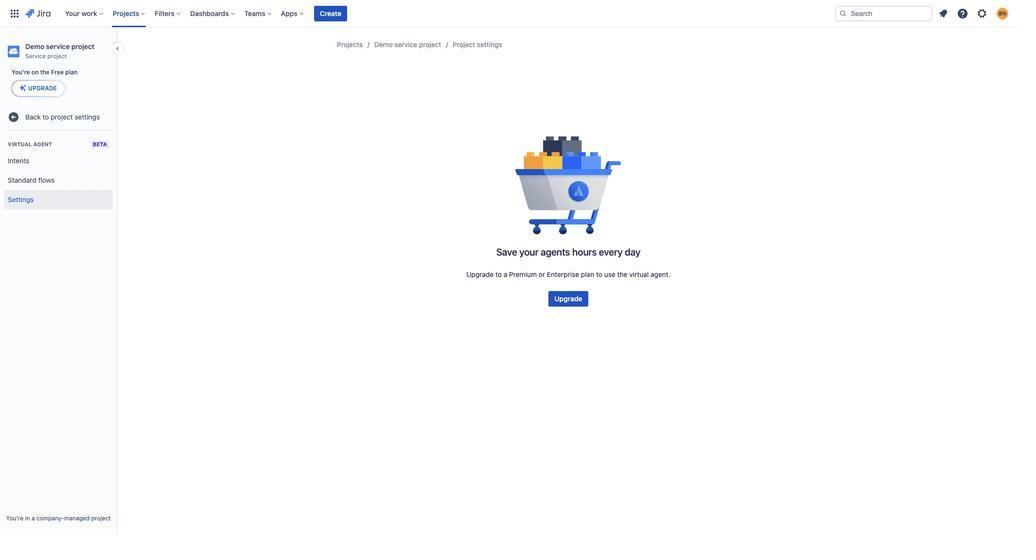 Task type: vqa. For each thing, say whether or not it's contained in the screenshot.
the your comments will not be visible to customers on the portal.
no



Task type: locate. For each thing, give the bounding box(es) containing it.
a left premium
[[504, 270, 507, 279]]

use
[[604, 270, 615, 279]]

to for project
[[43, 113, 49, 121]]

0 horizontal spatial service
[[46, 42, 70, 51]]

enterprise
[[547, 270, 579, 279]]

back
[[25, 113, 41, 121]]

0 vertical spatial plan
[[65, 69, 78, 76]]

group
[[4, 131, 113, 213]]

to down save
[[495, 270, 502, 279]]

service
[[25, 53, 46, 60]]

projects link
[[337, 39, 363, 51]]

demo inside demo service project link
[[374, 40, 393, 49]]

upgrade down you're on the free plan at top
[[28, 85, 57, 92]]

to left the use
[[596, 270, 602, 279]]

1 horizontal spatial demo
[[374, 40, 393, 49]]

agent
[[33, 141, 52, 147]]

you're in a company-managed project
[[6, 515, 111, 522]]

projects inside popup button
[[113, 9, 139, 17]]

the right the use
[[617, 270, 627, 279]]

apps button
[[278, 6, 307, 21]]

upgrade to a premium or enterprise plan to use the virtual agent.
[[466, 270, 670, 279]]

1 horizontal spatial plan
[[581, 270, 594, 279]]

project down primary element
[[419, 40, 441, 49]]

0 horizontal spatial to
[[43, 113, 49, 121]]

projects for projects popup button
[[113, 9, 139, 17]]

1 vertical spatial you're
[[6, 515, 23, 522]]

in
[[25, 515, 30, 522]]

plan right free
[[65, 69, 78, 76]]

create
[[320, 9, 341, 17]]

1 horizontal spatial a
[[504, 270, 507, 279]]

demo
[[374, 40, 393, 49], [25, 42, 44, 51]]

upgrade down upgrade to a premium or enterprise plan to use the virtual agent.
[[554, 295, 582, 303]]

0 vertical spatial you're
[[12, 69, 30, 76]]

back to project settings
[[25, 113, 100, 121]]

1 horizontal spatial settings
[[477, 40, 502, 49]]

project
[[419, 40, 441, 49], [71, 42, 94, 51], [47, 53, 67, 60], [51, 113, 73, 121], [91, 515, 111, 522]]

upgrade inside 'button'
[[28, 85, 57, 92]]

virtual agent
[[8, 141, 52, 147]]

1 horizontal spatial service
[[395, 40, 417, 49]]

service inside demo service project service project
[[46, 42, 70, 51]]

the
[[40, 69, 50, 76], [617, 270, 627, 279]]

settings
[[477, 40, 502, 49], [75, 113, 100, 121]]

0 horizontal spatial a
[[32, 515, 35, 522]]

intents
[[8, 156, 29, 165]]

1 vertical spatial projects
[[337, 40, 363, 49]]

service up free
[[46, 42, 70, 51]]

free
[[51, 69, 64, 76]]

demo service project service project
[[25, 42, 94, 60]]

settings up beta
[[75, 113, 100, 121]]

1 horizontal spatial upgrade
[[466, 270, 494, 279]]

upgrade button
[[12, 81, 64, 96]]

2 horizontal spatial to
[[596, 270, 602, 279]]

1 horizontal spatial projects
[[337, 40, 363, 49]]

projects down the create button
[[337, 40, 363, 49]]

a
[[504, 270, 507, 279], [32, 515, 35, 522]]

demo up 'service'
[[25, 42, 44, 51]]

project inside back to project settings link
[[51, 113, 73, 121]]

0 horizontal spatial the
[[40, 69, 50, 76]]

0 vertical spatial projects
[[113, 9, 139, 17]]

project down your work popup button
[[71, 42, 94, 51]]

you're on the free plan
[[12, 69, 78, 76]]

to right back
[[43, 113, 49, 121]]

banner
[[0, 0, 1020, 27]]

plan left the use
[[581, 270, 594, 279]]

back to project settings link
[[4, 108, 113, 127]]

virtual
[[8, 141, 32, 147]]

project for back to project settings
[[51, 113, 73, 121]]

save
[[496, 247, 517, 258]]

jira image
[[25, 8, 50, 19], [25, 8, 50, 19]]

teams button
[[241, 6, 275, 21]]

service
[[395, 40, 417, 49], [46, 42, 70, 51]]

teams
[[244, 9, 265, 17]]

demo for demo service project
[[374, 40, 393, 49]]

to for a
[[495, 270, 502, 279]]

the right on at the left of page
[[40, 69, 50, 76]]

1 vertical spatial settings
[[75, 113, 100, 121]]

on
[[32, 69, 39, 76]]

0 vertical spatial upgrade
[[28, 85, 57, 92]]

plan
[[65, 69, 78, 76], [581, 270, 594, 279]]

your
[[519, 247, 539, 258]]

0 horizontal spatial projects
[[113, 9, 139, 17]]

1 vertical spatial a
[[32, 515, 35, 522]]

your work
[[65, 9, 97, 17]]

your profile and settings image
[[997, 8, 1008, 19]]

to
[[43, 113, 49, 121], [495, 270, 502, 279], [596, 270, 602, 279]]

you're left in
[[6, 515, 23, 522]]

demo inside demo service project service project
[[25, 42, 44, 51]]

upgrade left premium
[[466, 270, 494, 279]]

service for demo service project
[[395, 40, 417, 49]]

primary element
[[6, 0, 835, 27]]

Search field
[[835, 6, 933, 21]]

you're
[[12, 69, 30, 76], [6, 515, 23, 522]]

standard flows link
[[4, 171, 113, 190]]

1 horizontal spatial to
[[495, 270, 502, 279]]

standard flows
[[8, 176, 55, 184]]

0 vertical spatial a
[[504, 270, 507, 279]]

agents
[[541, 247, 570, 258]]

project settings link
[[453, 39, 502, 51]]

your
[[65, 9, 80, 17]]

1 vertical spatial plan
[[581, 270, 594, 279]]

2 horizontal spatial upgrade
[[554, 295, 582, 303]]

project right back
[[51, 113, 73, 121]]

0 horizontal spatial demo
[[25, 42, 44, 51]]

standard
[[8, 176, 36, 184]]

projects
[[113, 9, 139, 17], [337, 40, 363, 49]]

day
[[625, 247, 641, 258]]

service down primary element
[[395, 40, 417, 49]]

upgrade
[[28, 85, 57, 92], [466, 270, 494, 279], [554, 295, 582, 303]]

0 horizontal spatial upgrade
[[28, 85, 57, 92]]

demo right projects link
[[374, 40, 393, 49]]

service for demo service project service project
[[46, 42, 70, 51]]

a right in
[[32, 515, 35, 522]]

projects right the work
[[113, 9, 139, 17]]

settings right project
[[477, 40, 502, 49]]

1 horizontal spatial the
[[617, 270, 627, 279]]

project inside demo service project link
[[419, 40, 441, 49]]

a for to
[[504, 270, 507, 279]]

you're left on at the left of page
[[12, 69, 30, 76]]

1 vertical spatial upgrade
[[466, 270, 494, 279]]



Task type: describe. For each thing, give the bounding box(es) containing it.
filters
[[155, 9, 175, 17]]

beta
[[93, 141, 107, 147]]

dashboards button
[[187, 6, 239, 21]]

you're for you're on the free plan
[[12, 69, 30, 76]]

2 vertical spatial upgrade
[[554, 295, 582, 303]]

project up free
[[47, 53, 67, 60]]

help image
[[957, 8, 969, 19]]

demo for demo service project service project
[[25, 42, 44, 51]]

appswitcher icon image
[[9, 8, 20, 19]]

your work button
[[62, 6, 107, 21]]

you're for you're in a company-managed project
[[6, 515, 23, 522]]

every
[[599, 247, 623, 258]]

managed
[[64, 515, 90, 522]]

notifications image
[[937, 8, 949, 19]]

search image
[[839, 9, 847, 17]]

upgrade link
[[549, 291, 588, 307]]

apps
[[281, 9, 298, 17]]

virtual
[[629, 270, 649, 279]]

demo service project
[[374, 40, 441, 49]]

demo service project link
[[374, 39, 441, 51]]

dashboards
[[190, 9, 229, 17]]

project settings
[[453, 40, 502, 49]]

settings image
[[976, 8, 988, 19]]

a for in
[[32, 515, 35, 522]]

1 vertical spatial the
[[617, 270, 627, 279]]

settings
[[8, 195, 34, 204]]

company-
[[36, 515, 64, 522]]

save your agents hours every day
[[496, 247, 641, 258]]

group containing intents
[[4, 131, 113, 213]]

0 vertical spatial the
[[40, 69, 50, 76]]

project right managed at the bottom
[[91, 515, 111, 522]]

flows
[[38, 176, 55, 184]]

project for demo service project service project
[[71, 42, 94, 51]]

intents link
[[4, 151, 113, 171]]

agent.
[[651, 270, 670, 279]]

or
[[539, 270, 545, 279]]

hours
[[572, 247, 597, 258]]

project
[[453, 40, 475, 49]]

projects for projects link
[[337, 40, 363, 49]]

project for demo service project
[[419, 40, 441, 49]]

0 horizontal spatial settings
[[75, 113, 100, 121]]

filters button
[[152, 6, 184, 21]]

work
[[81, 9, 97, 17]]

premium
[[509, 270, 537, 279]]

0 vertical spatial settings
[[477, 40, 502, 49]]

0 horizontal spatial plan
[[65, 69, 78, 76]]

create button
[[314, 6, 347, 21]]

projects button
[[110, 6, 149, 21]]

settings link
[[4, 190, 113, 210]]

banner containing your work
[[0, 0, 1020, 27]]



